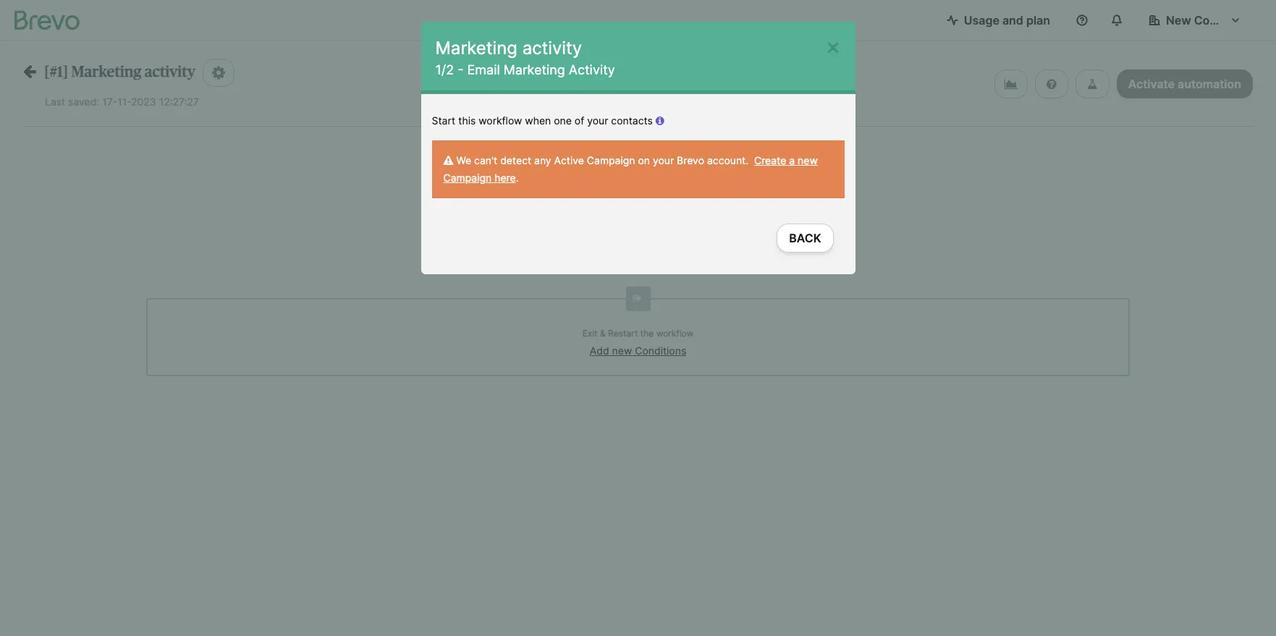 Task type: describe. For each thing, give the bounding box(es) containing it.
usage
[[964, 13, 1000, 28]]

activity inside marketing activity 1/2 - email marketing activity
[[523, 38, 582, 59]]

question circle image
[[1047, 78, 1057, 90]]

0 vertical spatial add
[[600, 193, 617, 203]]

× form
[[421, 22, 856, 274]]

× button
[[826, 32, 841, 60]]

workflow inside "×" form
[[479, 114, 522, 127]]

exclamation triangle image
[[444, 156, 454, 166]]

entry
[[632, 193, 653, 203]]

×
[[826, 32, 841, 60]]

17-
[[102, 96, 117, 108]]

exit
[[583, 328, 598, 339]]

back button
[[777, 224, 834, 253]]

and
[[1003, 13, 1024, 28]]

exit & restart the workflow add new conditions
[[583, 328, 694, 357]]

we
[[457, 154, 472, 167]]

add an entry point
[[600, 193, 677, 203]]

.
[[516, 172, 519, 184]]

campaign inside "create a new campaign here"
[[444, 172, 492, 184]]

&
[[600, 328, 606, 339]]

we can't detect any active campaign on your brevo account.
[[454, 154, 755, 167]]

1/2
[[436, 62, 454, 78]]

email
[[468, 62, 500, 78]]

a
[[790, 154, 795, 167]]

usage and plan button
[[935, 6, 1062, 35]]

create a new campaign here
[[444, 154, 818, 184]]

brevo
[[677, 154, 705, 167]]

start this workflow when one of your contacts
[[432, 114, 656, 127]]

restart
[[608, 328, 638, 339]]

of
[[575, 114, 585, 127]]

2023
[[131, 96, 156, 108]]

marketing up when
[[504, 62, 565, 78]]

new company button
[[1138, 6, 1254, 35]]

start
[[432, 114, 456, 127]]

an
[[619, 193, 629, 203]]

usage and plan
[[964, 13, 1051, 28]]

create a new campaign here link
[[444, 154, 818, 184]]

[#1]
[[44, 64, 68, 80]]

marketing activity 1/2 - email marketing activity
[[436, 38, 615, 78]]

this
[[459, 114, 476, 127]]

area chart image
[[1005, 78, 1018, 90]]

company
[[1195, 13, 1248, 28]]

on
[[638, 154, 650, 167]]

workflow inside exit & restart the workflow add new conditions
[[657, 328, 694, 339]]

contacts
[[611, 114, 653, 127]]

any
[[534, 154, 552, 167]]

arrow left image
[[23, 64, 36, 79]]

new company
[[1167, 13, 1248, 28]]

0 vertical spatial your
[[587, 114, 609, 127]]

12:27:27
[[159, 96, 199, 108]]

11-
[[117, 96, 131, 108]]

the
[[641, 328, 654, 339]]



Task type: locate. For each thing, give the bounding box(es) containing it.
your right of
[[587, 114, 609, 127]]

new inside "create a new campaign here"
[[798, 154, 818, 167]]

[#1]                             marketing activity
[[44, 64, 196, 80]]

create
[[755, 154, 787, 167]]

here
[[495, 172, 516, 184]]

activity
[[569, 62, 615, 78]]

new inside exit & restart the workflow add new conditions
[[612, 345, 632, 357]]

0 vertical spatial campaign
[[587, 154, 636, 167]]

campaign
[[587, 154, 636, 167], [444, 172, 492, 184]]

add new conditions link
[[590, 345, 687, 357]]

1 vertical spatial workflow
[[657, 328, 694, 339]]

your right on at the top of page
[[653, 154, 674, 167]]

plan
[[1027, 13, 1051, 28]]

add down &
[[590, 345, 610, 357]]

last saved: 17-11-2023 12:27:27
[[45, 96, 199, 108]]

0 horizontal spatial campaign
[[444, 172, 492, 184]]

0 vertical spatial activity
[[523, 38, 582, 59]]

activity up 12:27:27
[[145, 64, 196, 80]]

1 vertical spatial your
[[653, 154, 674, 167]]

marketing
[[436, 38, 518, 59], [504, 62, 565, 78], [71, 64, 141, 80]]

1 horizontal spatial your
[[653, 154, 674, 167]]

0 horizontal spatial workflow
[[479, 114, 522, 127]]

[#1]                             marketing activity link
[[23, 64, 196, 80]]

back
[[790, 231, 822, 245]]

add left an at top
[[600, 193, 617, 203]]

0 vertical spatial workflow
[[479, 114, 522, 127]]

workflow right the this on the top of page
[[479, 114, 522, 127]]

1 vertical spatial new
[[612, 345, 632, 357]]

add inside exit & restart the workflow add new conditions
[[590, 345, 610, 357]]

campaign left on at the top of page
[[587, 154, 636, 167]]

0 horizontal spatial your
[[587, 114, 609, 127]]

new
[[798, 154, 818, 167], [612, 345, 632, 357]]

detect
[[501, 154, 532, 167]]

-
[[458, 62, 464, 78]]

1 horizontal spatial workflow
[[657, 328, 694, 339]]

1 horizontal spatial activity
[[523, 38, 582, 59]]

workflow
[[479, 114, 522, 127], [657, 328, 694, 339]]

activity
[[523, 38, 582, 59], [145, 64, 196, 80]]

info circle image
[[656, 116, 665, 126]]

one
[[554, 114, 572, 127]]

1 horizontal spatial campaign
[[587, 154, 636, 167]]

0 horizontal spatial new
[[612, 345, 632, 357]]

1 vertical spatial activity
[[145, 64, 196, 80]]

account.
[[707, 154, 749, 167]]

saved:
[[68, 96, 99, 108]]

0 horizontal spatial activity
[[145, 64, 196, 80]]

active
[[554, 154, 584, 167]]

last
[[45, 96, 65, 108]]

activity up activity
[[523, 38, 582, 59]]

marketing up email on the left top of page
[[436, 38, 518, 59]]

your
[[587, 114, 609, 127], [653, 154, 674, 167]]

workflow up conditions
[[657, 328, 694, 339]]

1 vertical spatial campaign
[[444, 172, 492, 184]]

cog image
[[212, 65, 225, 80]]

conditions
[[635, 345, 687, 357]]

1 horizontal spatial new
[[798, 154, 818, 167]]

add
[[600, 193, 617, 203], [590, 345, 610, 357]]

0 vertical spatial new
[[798, 154, 818, 167]]

when
[[525, 114, 551, 127]]

campaign down we on the top left
[[444, 172, 492, 184]]

flask image
[[1088, 78, 1098, 90]]

marketing up the 17-
[[71, 64, 141, 80]]

point
[[656, 193, 677, 203]]

can't
[[474, 154, 498, 167]]

new right a
[[798, 154, 818, 167]]

new
[[1167, 13, 1192, 28]]

1 vertical spatial add
[[590, 345, 610, 357]]

new down the restart
[[612, 345, 632, 357]]



Task type: vqa. For each thing, say whether or not it's contained in the screenshot.
the contacts link
no



